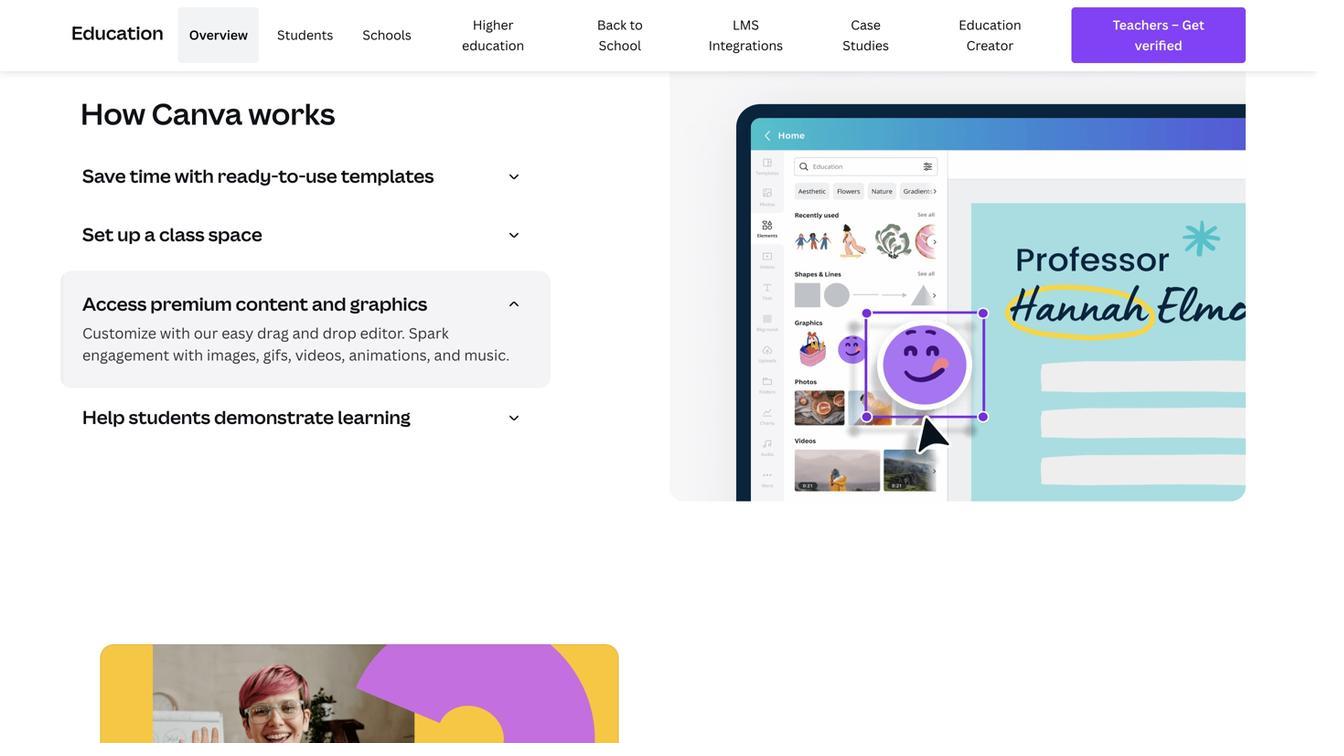 Task type: vqa. For each thing, say whether or not it's contained in the screenshot.
filters
no



Task type: describe. For each thing, give the bounding box(es) containing it.
education for education creator
[[959, 16, 1021, 33]]

to
[[630, 16, 643, 33]]

case studies link
[[816, 7, 916, 63]]

graphics
[[350, 291, 427, 316]]

set
[[82, 222, 114, 247]]

back to school link
[[564, 7, 676, 63]]

videos,
[[295, 345, 345, 365]]

creator
[[966, 36, 1014, 54]]

help students demonstrate learning button
[[82, 405, 536, 436]]

higher
[[473, 16, 514, 33]]

customize with our easy drag and drop editor. spark engagement with images, gifs, videos, animations, and music.
[[82, 323, 510, 365]]

learning
[[338, 405, 411, 430]]

demonstrate
[[214, 405, 334, 430]]

canva
[[151, 94, 242, 133]]

and inside access premium content and graphics dropdown button
[[312, 291, 346, 316]]

save time with ready-to-use templates button
[[82, 163, 536, 194]]

to-
[[278, 163, 306, 188]]

access
[[82, 291, 147, 316]]

teachers – get verified image
[[1088, 15, 1229, 56]]

drop
[[323, 323, 357, 343]]

how canva works
[[80, 94, 335, 133]]

case
[[851, 16, 881, 33]]

drag
[[257, 323, 289, 343]]

schools link
[[352, 7, 422, 63]]

customize
[[82, 323, 156, 343]]

templates
[[341, 163, 434, 188]]

lms integrations link
[[683, 7, 808, 63]]

schools
[[363, 26, 411, 44]]

lms integrations
[[709, 16, 783, 54]]

set up a class space
[[82, 222, 262, 247]]

up
[[117, 222, 141, 247]]

access premium content and graphics button
[[82, 291, 536, 322]]

help students demonstrate learning
[[82, 405, 411, 430]]

education
[[462, 36, 524, 54]]

higher education
[[462, 16, 524, 54]]

1 vertical spatial with
[[160, 323, 190, 343]]

use
[[306, 163, 337, 188]]

spark
[[409, 323, 449, 343]]

class
[[159, 222, 205, 247]]

premium
[[150, 291, 232, 316]]

easy
[[222, 323, 254, 343]]

2 vertical spatial with
[[173, 345, 203, 365]]

save
[[82, 163, 126, 188]]

education element
[[71, 0, 1246, 70]]

time
[[130, 163, 171, 188]]

students
[[277, 26, 333, 44]]



Task type: locate. For each thing, give the bounding box(es) containing it.
and up videos,
[[292, 323, 319, 343]]

with right time
[[175, 163, 214, 188]]

with
[[175, 163, 214, 188], [160, 323, 190, 343], [173, 345, 203, 365]]

0 horizontal spatial education
[[71, 20, 163, 45]]

education creator link
[[923, 7, 1057, 63]]

access premium content and graphics
[[82, 291, 427, 316]]

works
[[248, 94, 335, 133]]

school
[[599, 36, 641, 54]]

set up a class space button
[[82, 222, 536, 253]]

music.
[[464, 345, 510, 365]]

education for education
[[71, 20, 163, 45]]

with down our
[[173, 345, 203, 365]]

help
[[82, 405, 125, 430]]

a
[[144, 222, 155, 247]]

and down spark
[[434, 345, 461, 365]]

students
[[129, 405, 210, 430]]

content
[[236, 291, 308, 316]]

back to school
[[597, 16, 643, 54]]

education up creator
[[959, 16, 1021, 33]]

education creator
[[959, 16, 1021, 54]]

our
[[194, 323, 218, 343]]

images,
[[207, 345, 260, 365]]

save time with ready-to-use templates
[[82, 163, 434, 188]]

overview link
[[178, 7, 259, 63]]

1 vertical spatial and
[[292, 323, 319, 343]]

editor.
[[360, 323, 405, 343]]

space
[[208, 222, 262, 247]]

menu bar
[[171, 7, 1057, 63]]

education up the how
[[71, 20, 163, 45]]

how
[[80, 94, 145, 133]]

1 horizontal spatial education
[[959, 16, 1021, 33]]

back
[[597, 16, 627, 33]]

menu bar inside education element
[[171, 7, 1057, 63]]

with left our
[[160, 323, 190, 343]]

gifs,
[[263, 345, 292, 365]]

case studies
[[843, 16, 889, 54]]

2 vertical spatial and
[[434, 345, 461, 365]]

lms
[[733, 16, 759, 33]]

and up drop
[[312, 291, 346, 316]]

ready-
[[217, 163, 278, 188]]

menu bar containing higher education
[[171, 7, 1057, 63]]

0 vertical spatial and
[[312, 291, 346, 316]]

and
[[312, 291, 346, 316], [292, 323, 319, 343], [434, 345, 461, 365]]

studies
[[843, 36, 889, 54]]

education
[[959, 16, 1021, 33], [71, 20, 163, 45]]

engagement
[[82, 345, 169, 365]]

higher education link
[[430, 7, 557, 63]]

overview
[[189, 26, 248, 44]]

with inside dropdown button
[[175, 163, 214, 188]]

0 vertical spatial with
[[175, 163, 214, 188]]

example of the premium graphics available image
[[670, 41, 1246, 502]]

animations,
[[349, 345, 430, 365]]

integrations
[[709, 36, 783, 54]]

students link
[[266, 7, 344, 63]]



